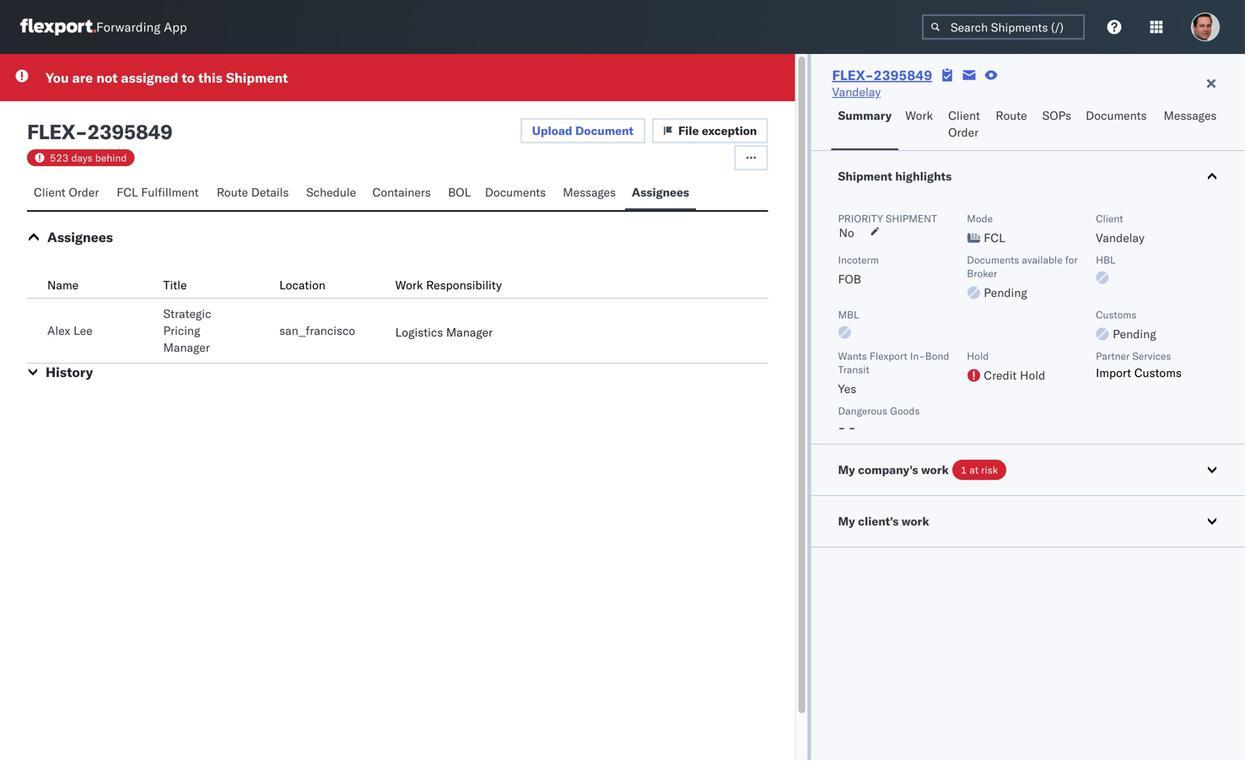 Task type: describe. For each thing, give the bounding box(es) containing it.
strategic
[[163, 306, 211, 321]]

app
[[164, 19, 187, 35]]

1 vertical spatial hold
[[1020, 368, 1045, 383]]

flex - 2395849
[[27, 119, 172, 144]]

transit
[[838, 363, 869, 376]]

credit
[[984, 368, 1017, 383]]

client for the bottommost client order button
[[34, 185, 66, 199]]

san_francisco
[[279, 323, 355, 338]]

flexport. image
[[20, 19, 96, 35]]

strategic pricing manager
[[163, 306, 211, 355]]

you are not assigned to this shipment
[[46, 69, 288, 86]]

not
[[96, 69, 118, 86]]

name
[[47, 278, 79, 292]]

alex
[[47, 323, 70, 338]]

client for the right client order button
[[948, 108, 980, 123]]

import
[[1096, 365, 1131, 380]]

highlights
[[895, 169, 952, 183]]

assigned
[[121, 69, 178, 86]]

bol
[[448, 185, 471, 199]]

available
[[1022, 253, 1063, 266]]

logistics
[[395, 325, 443, 340]]

location
[[279, 278, 326, 292]]

alex lee
[[47, 323, 93, 338]]

no
[[839, 225, 854, 240]]

manager inside strategic pricing manager
[[163, 340, 210, 355]]

Search Shipments (/) text field
[[922, 14, 1085, 40]]

1 horizontal spatial assignees button
[[625, 177, 696, 210]]

dangerous
[[838, 404, 887, 417]]

sops
[[1042, 108, 1071, 123]]

priority shipment
[[838, 212, 937, 225]]

1
[[961, 464, 967, 476]]

0 vertical spatial vandelay
[[832, 84, 881, 99]]

hbl
[[1096, 253, 1116, 266]]

documents for bottommost "documents" button
[[485, 185, 546, 199]]

1 vertical spatial client order
[[34, 185, 99, 199]]

wants flexport in-bond transit yes
[[838, 350, 949, 396]]

shipment inside shipment highlights button
[[838, 169, 892, 183]]

0 vertical spatial customs
[[1096, 308, 1136, 321]]

1 horizontal spatial manager
[[446, 325, 493, 340]]

upload document button
[[520, 118, 645, 143]]

this
[[198, 69, 223, 86]]

1 horizontal spatial 2395849
[[874, 67, 932, 84]]

fulfillment
[[141, 185, 199, 199]]

goods
[[890, 404, 920, 417]]

fcl fulfillment button
[[110, 177, 210, 210]]

assignees inside assignees button
[[632, 185, 689, 199]]

route button
[[989, 100, 1036, 150]]

upload
[[532, 123, 572, 138]]

days
[[71, 151, 93, 164]]

client's
[[858, 514, 899, 528]]

documents for the top "documents" button
[[1086, 108, 1147, 123]]

fcl fulfillment
[[117, 185, 199, 199]]

my for my company's work
[[838, 462, 855, 477]]

customs inside partner services import customs
[[1134, 365, 1182, 380]]

0 vertical spatial shipment
[[226, 69, 288, 86]]

flex-2395849 link
[[832, 67, 932, 84]]

bond
[[925, 350, 949, 362]]

in-
[[910, 350, 925, 362]]

1 horizontal spatial client order button
[[941, 100, 989, 150]]

forwarding app
[[96, 19, 187, 35]]

documents for documents available for broker
[[967, 253, 1019, 266]]

flex-2395849
[[832, 67, 932, 84]]

summary button
[[831, 100, 899, 150]]

broker
[[967, 267, 997, 280]]

you
[[46, 69, 69, 86]]

history
[[46, 364, 93, 380]]

shipment highlights button
[[811, 151, 1245, 202]]

file
[[678, 123, 699, 138]]

title
[[163, 278, 187, 292]]

partner services import customs
[[1096, 350, 1182, 380]]

are
[[72, 69, 93, 86]]

fob
[[838, 272, 861, 286]]

behind
[[95, 151, 127, 164]]

wants
[[838, 350, 867, 362]]

shipment
[[886, 212, 937, 225]]

company's
[[858, 462, 918, 477]]

responsibility
[[426, 278, 502, 292]]

flex-
[[832, 67, 874, 84]]

yes
[[838, 381, 856, 396]]

pricing
[[163, 323, 200, 338]]

for
[[1065, 253, 1078, 266]]

fcl for fcl
[[984, 230, 1005, 245]]

messages for messages button to the left
[[563, 185, 616, 199]]

sops button
[[1036, 100, 1079, 150]]

1 vertical spatial client order button
[[27, 177, 110, 210]]

work for work
[[905, 108, 933, 123]]

523
[[50, 151, 69, 164]]

work button
[[899, 100, 941, 150]]

mode
[[967, 212, 993, 225]]

1 vertical spatial documents button
[[478, 177, 556, 210]]



Task type: vqa. For each thing, say whether or not it's contained in the screenshot.
Los inside CONFIRM PICKUP FROM LOS ANGELES, CA
no



Task type: locate. For each thing, give the bounding box(es) containing it.
0 vertical spatial messages button
[[1157, 100, 1226, 150]]

fcl down behind
[[117, 185, 138, 199]]

0 vertical spatial 2395849
[[874, 67, 932, 84]]

0 vertical spatial route
[[996, 108, 1027, 123]]

details
[[251, 185, 289, 199]]

0 vertical spatial fcl
[[117, 185, 138, 199]]

assignees up name
[[47, 229, 113, 245]]

1 horizontal spatial assignees
[[632, 185, 689, 199]]

2 my from the top
[[838, 514, 855, 528]]

client down '523'
[[34, 185, 66, 199]]

client order down '523'
[[34, 185, 99, 199]]

1 vertical spatial pending
[[1113, 326, 1156, 341]]

0 vertical spatial assignees button
[[625, 177, 696, 210]]

route inside button
[[217, 185, 248, 199]]

route left details
[[217, 185, 248, 199]]

to
[[182, 69, 195, 86]]

messages button
[[1157, 100, 1226, 150], [556, 177, 625, 210]]

my client's work
[[838, 514, 929, 528]]

assignees button up name
[[47, 229, 113, 245]]

1 vertical spatial messages
[[563, 185, 616, 199]]

assignees down file
[[632, 185, 689, 199]]

1 horizontal spatial fcl
[[984, 230, 1005, 245]]

hold right credit
[[1020, 368, 1045, 383]]

my inside button
[[838, 514, 855, 528]]

0 horizontal spatial 2395849
[[87, 119, 172, 144]]

0 vertical spatial assignees
[[632, 185, 689, 199]]

0 vertical spatial documents
[[1086, 108, 1147, 123]]

my company's work
[[838, 462, 949, 477]]

credit hold
[[984, 368, 1045, 383]]

documents right bol button
[[485, 185, 546, 199]]

0 vertical spatial client
[[948, 108, 980, 123]]

2 vertical spatial documents
[[967, 253, 1019, 266]]

2395849
[[874, 67, 932, 84], [87, 119, 172, 144]]

priority
[[838, 212, 883, 225]]

fcl down the mode
[[984, 230, 1005, 245]]

work inside button
[[902, 514, 929, 528]]

0 horizontal spatial client order
[[34, 185, 99, 199]]

documents up broker
[[967, 253, 1019, 266]]

1 horizontal spatial hold
[[1020, 368, 1045, 383]]

2 horizontal spatial documents
[[1086, 108, 1147, 123]]

0 vertical spatial messages
[[1164, 108, 1217, 123]]

logistics manager
[[395, 325, 493, 340]]

work for work responsibility
[[395, 278, 423, 292]]

1 horizontal spatial messages
[[1164, 108, 1217, 123]]

0 vertical spatial documents button
[[1079, 100, 1157, 150]]

manager down pricing
[[163, 340, 210, 355]]

0 horizontal spatial route
[[217, 185, 248, 199]]

work right client's
[[902, 514, 929, 528]]

lee
[[73, 323, 93, 338]]

0 vertical spatial work
[[905, 108, 933, 123]]

route
[[996, 108, 1027, 123], [217, 185, 248, 199]]

1 horizontal spatial client
[[948, 108, 980, 123]]

0 horizontal spatial messages button
[[556, 177, 625, 210]]

route left sops
[[996, 108, 1027, 123]]

my left client's
[[838, 514, 855, 528]]

work
[[905, 108, 933, 123], [395, 278, 423, 292]]

vandelay link
[[832, 84, 881, 100]]

schedule
[[306, 185, 356, 199]]

1 horizontal spatial client order
[[948, 108, 980, 140]]

work for my client's work
[[902, 514, 929, 528]]

1 vertical spatial fcl
[[984, 230, 1005, 245]]

flexport
[[870, 350, 907, 362]]

1 vertical spatial order
[[69, 185, 99, 199]]

pending for documents available for broker
[[984, 285, 1027, 300]]

0 horizontal spatial shipment
[[226, 69, 288, 86]]

assignees button down file
[[625, 177, 696, 210]]

at
[[969, 464, 979, 476]]

1 vertical spatial assignees button
[[47, 229, 113, 245]]

vandelay
[[832, 84, 881, 99], [1096, 230, 1145, 245]]

0 horizontal spatial documents
[[485, 185, 546, 199]]

1 vertical spatial 2395849
[[87, 119, 172, 144]]

1 vertical spatial route
[[217, 185, 248, 199]]

0 horizontal spatial vandelay
[[832, 84, 881, 99]]

0 vertical spatial manager
[[446, 325, 493, 340]]

risk
[[981, 464, 998, 476]]

documents
[[1086, 108, 1147, 123], [485, 185, 546, 199], [967, 253, 1019, 266]]

0 horizontal spatial work
[[395, 278, 423, 292]]

documents right sops
[[1086, 108, 1147, 123]]

pending up services
[[1113, 326, 1156, 341]]

documents inside documents available for broker
[[967, 253, 1019, 266]]

client order right 'work' button
[[948, 108, 980, 140]]

customs
[[1096, 308, 1136, 321], [1134, 365, 1182, 380]]

1 horizontal spatial order
[[948, 125, 979, 140]]

1 horizontal spatial messages button
[[1157, 100, 1226, 150]]

1 vertical spatial customs
[[1134, 365, 1182, 380]]

assignees button
[[625, 177, 696, 210], [47, 229, 113, 245]]

history button
[[46, 364, 93, 380]]

0 horizontal spatial order
[[69, 185, 99, 199]]

0 horizontal spatial client order button
[[27, 177, 110, 210]]

1 vertical spatial client
[[34, 185, 66, 199]]

work inside button
[[905, 108, 933, 123]]

1 horizontal spatial work
[[905, 108, 933, 123]]

documents button right sops
[[1079, 100, 1157, 150]]

client order button up highlights
[[941, 100, 989, 150]]

0 vertical spatial client order
[[948, 108, 980, 140]]

523 days behind
[[50, 151, 127, 164]]

0 vertical spatial client order button
[[941, 100, 989, 150]]

1 horizontal spatial pending
[[1113, 326, 1156, 341]]

messages for the topmost messages button
[[1164, 108, 1217, 123]]

document
[[575, 123, 634, 138]]

work right the summary
[[905, 108, 933, 123]]

1 horizontal spatial shipment
[[838, 169, 892, 183]]

dangerous goods - -
[[838, 404, 920, 435]]

1 horizontal spatial vandelay
[[1096, 230, 1145, 245]]

0 vertical spatial hold
[[967, 350, 989, 362]]

my left company's
[[838, 462, 855, 477]]

1 vertical spatial vandelay
[[1096, 230, 1145, 245]]

0 vertical spatial my
[[838, 462, 855, 477]]

1 vertical spatial documents
[[485, 185, 546, 199]]

work for my company's work
[[921, 462, 949, 477]]

0 horizontal spatial assignees
[[47, 229, 113, 245]]

customs up partner
[[1096, 308, 1136, 321]]

order right 'work' button
[[948, 125, 979, 140]]

schedule button
[[299, 177, 366, 210]]

1 vertical spatial work
[[902, 514, 929, 528]]

order down days
[[69, 185, 99, 199]]

1 my from the top
[[838, 462, 855, 477]]

client inside client vandelay incoterm fob
[[1096, 212, 1123, 225]]

fcl for fcl fulfillment
[[117, 185, 138, 199]]

0 horizontal spatial fcl
[[117, 185, 138, 199]]

2395849 up behind
[[87, 119, 172, 144]]

1 horizontal spatial documents button
[[1079, 100, 1157, 150]]

0 horizontal spatial manager
[[163, 340, 210, 355]]

client vandelay incoterm fob
[[838, 212, 1145, 286]]

hold up credit
[[967, 350, 989, 362]]

client order button down '523'
[[27, 177, 110, 210]]

1 vertical spatial work
[[395, 278, 423, 292]]

0 vertical spatial pending
[[984, 285, 1027, 300]]

vandelay inside client vandelay incoterm fob
[[1096, 230, 1145, 245]]

documents available for broker
[[967, 253, 1078, 280]]

flex
[[27, 119, 75, 144]]

0 horizontal spatial pending
[[984, 285, 1027, 300]]

0 horizontal spatial assignees button
[[47, 229, 113, 245]]

2 horizontal spatial -
[[848, 420, 856, 435]]

my
[[838, 462, 855, 477], [838, 514, 855, 528]]

shipment up priority
[[838, 169, 892, 183]]

client up hbl
[[1096, 212, 1123, 225]]

summary
[[838, 108, 892, 123]]

shipment
[[226, 69, 288, 86], [838, 169, 892, 183]]

1 horizontal spatial documents
[[967, 253, 1019, 266]]

1 vertical spatial my
[[838, 514, 855, 528]]

2 horizontal spatial client
[[1096, 212, 1123, 225]]

order for the bottommost client order button
[[69, 185, 99, 199]]

file exception button
[[652, 118, 768, 143], [652, 118, 768, 143]]

client order
[[948, 108, 980, 140], [34, 185, 99, 199]]

my client's work button
[[811, 496, 1245, 547]]

work left 1
[[921, 462, 949, 477]]

pending for customs
[[1113, 326, 1156, 341]]

partner
[[1096, 350, 1130, 362]]

route details
[[217, 185, 289, 199]]

bol button
[[441, 177, 478, 210]]

containers
[[372, 185, 431, 199]]

1 vertical spatial assignees
[[47, 229, 113, 245]]

work up logistics
[[395, 278, 423, 292]]

client
[[948, 108, 980, 123], [34, 185, 66, 199], [1096, 212, 1123, 225]]

order for the right client order button
[[948, 125, 979, 140]]

-
[[75, 119, 87, 144], [838, 420, 845, 435], [848, 420, 856, 435]]

client right 'work' button
[[948, 108, 980, 123]]

2 vertical spatial client
[[1096, 212, 1123, 225]]

hold
[[967, 350, 989, 362], [1020, 368, 1045, 383]]

0 horizontal spatial messages
[[563, 185, 616, 199]]

documents button right bol
[[478, 177, 556, 210]]

my for my client's work
[[838, 514, 855, 528]]

0 horizontal spatial documents button
[[478, 177, 556, 210]]

route for route details
[[217, 185, 248, 199]]

containers button
[[366, 177, 441, 210]]

1 horizontal spatial route
[[996, 108, 1027, 123]]

forwarding app link
[[20, 19, 187, 35]]

upload document
[[532, 123, 634, 138]]

manager down "responsibility"
[[446, 325, 493, 340]]

shipment right this
[[226, 69, 288, 86]]

1 horizontal spatial -
[[838, 420, 845, 435]]

shipment highlights
[[838, 169, 952, 183]]

0 horizontal spatial client
[[34, 185, 66, 199]]

1 vertical spatial shipment
[[838, 169, 892, 183]]

route inside button
[[996, 108, 1027, 123]]

work responsibility
[[395, 278, 502, 292]]

customs down services
[[1134, 365, 1182, 380]]

documents button
[[1079, 100, 1157, 150], [478, 177, 556, 210]]

services
[[1132, 350, 1171, 362]]

route details button
[[210, 177, 299, 210]]

0 vertical spatial work
[[921, 462, 949, 477]]

0 vertical spatial order
[[948, 125, 979, 140]]

vandelay down flex-
[[832, 84, 881, 99]]

exception
[[702, 123, 757, 138]]

client order button
[[941, 100, 989, 150], [27, 177, 110, 210]]

2395849 up 'work' button
[[874, 67, 932, 84]]

1 at risk
[[961, 464, 998, 476]]

pending down broker
[[984, 285, 1027, 300]]

0 horizontal spatial -
[[75, 119, 87, 144]]

0 horizontal spatial hold
[[967, 350, 989, 362]]

assignees
[[632, 185, 689, 199], [47, 229, 113, 245]]

route for route
[[996, 108, 1027, 123]]

work
[[921, 462, 949, 477], [902, 514, 929, 528]]

order inside client order
[[948, 125, 979, 140]]

file exception
[[678, 123, 757, 138]]

vandelay up hbl
[[1096, 230, 1145, 245]]

fcl inside button
[[117, 185, 138, 199]]

1 vertical spatial messages button
[[556, 177, 625, 210]]

1 vertical spatial manager
[[163, 340, 210, 355]]

mbl
[[838, 308, 859, 321]]



